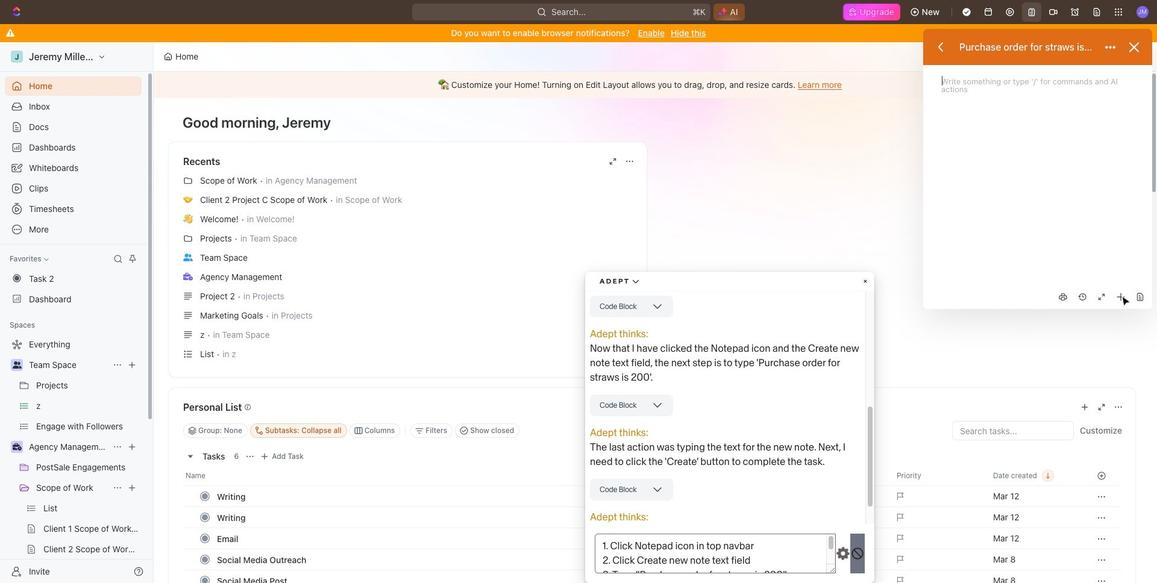 Task type: describe. For each thing, give the bounding box(es) containing it.
Search tasks... text field
[[953, 422, 1073, 440]]

user group image inside 'tree'
[[12, 362, 21, 369]]

business time image inside sidebar 'navigation'
[[12, 444, 21, 451]]

jeremy miller's workspace, , element
[[11, 51, 23, 63]]

sidebar navigation
[[0, 42, 156, 583]]

0 vertical spatial business time image
[[183, 273, 193, 281]]



Task type: locate. For each thing, give the bounding box(es) containing it.
1 vertical spatial user group image
[[12, 362, 21, 369]]

1 horizontal spatial user group image
[[183, 254, 193, 261]]

user group image
[[183, 254, 193, 261], [12, 362, 21, 369]]

0 horizontal spatial user group image
[[12, 362, 21, 369]]

0 horizontal spatial business time image
[[12, 444, 21, 451]]

1 vertical spatial business time image
[[12, 444, 21, 451]]

tree
[[5, 335, 142, 583]]

0 vertical spatial user group image
[[183, 254, 193, 261]]

tree inside sidebar 'navigation'
[[5, 335, 142, 583]]

1 horizontal spatial business time image
[[183, 273, 193, 281]]

business time image
[[183, 273, 193, 281], [12, 444, 21, 451]]



Task type: vqa. For each thing, say whether or not it's contained in the screenshot.
the top business time image
yes



